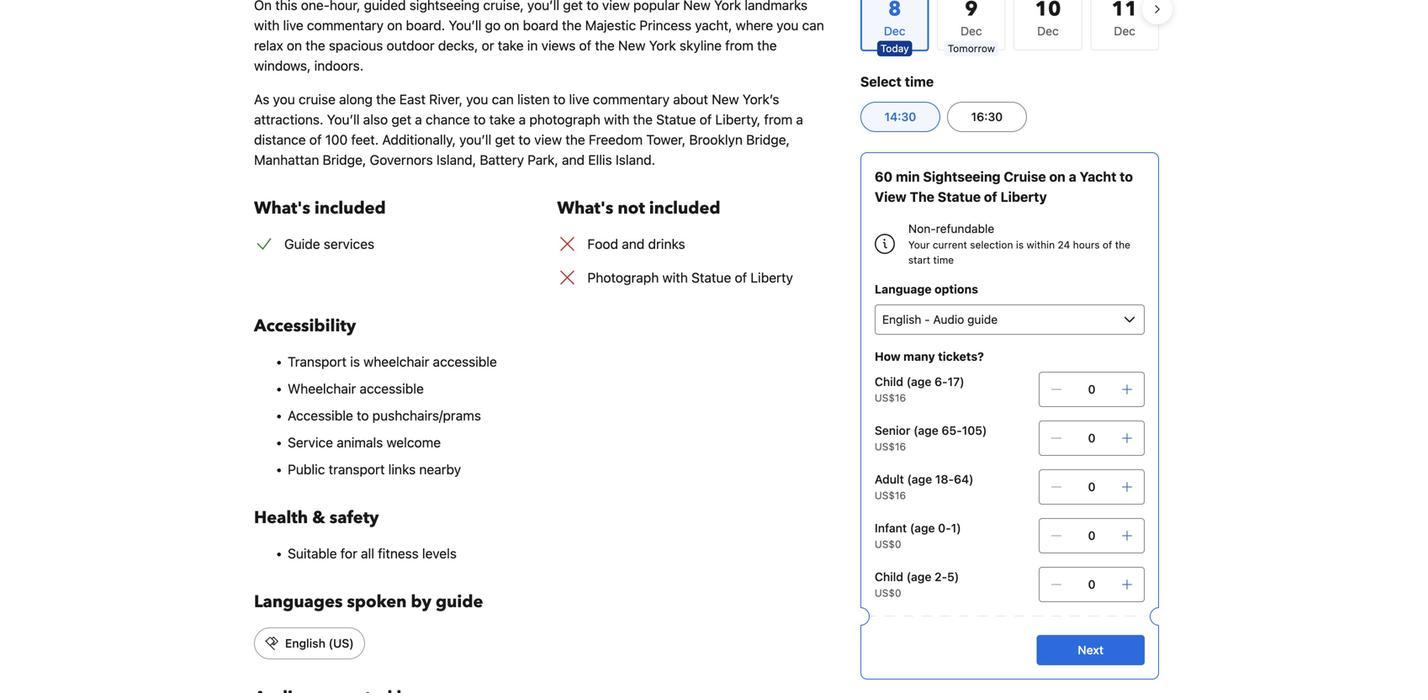 Task type: locate. For each thing, give the bounding box(es) containing it.
board.
[[406, 17, 445, 33]]

view up park,
[[534, 132, 562, 148]]

2-
[[935, 570, 947, 584]]

0 horizontal spatial included
[[315, 197, 386, 220]]

1 horizontal spatial view
[[602, 0, 630, 13]]

0 horizontal spatial dec
[[961, 24, 982, 38]]

freedom
[[589, 132, 643, 148]]

what's up guide
[[254, 197, 310, 220]]

us$0 for child
[[875, 587, 902, 599]]

1 horizontal spatial from
[[764, 111, 793, 127]]

1 vertical spatial with
[[604, 111, 630, 127]]

where
[[736, 17, 773, 33]]

get down "east" at the top left of the page
[[392, 111, 412, 127]]

2 us$0 from the top
[[875, 587, 902, 599]]

how many tickets?
[[875, 350, 984, 363]]

1 horizontal spatial and
[[622, 236, 645, 252]]

0 horizontal spatial live
[[283, 17, 304, 33]]

time inside non-refundable your current selection is within 24 hours of the start time
[[934, 254, 954, 266]]

from
[[725, 37, 754, 53], [764, 111, 793, 127]]

3 us$16 from the top
[[875, 490, 906, 501]]

you down "landmarks"
[[777, 17, 799, 33]]

1 horizontal spatial dec
[[1038, 24, 1059, 38]]

one-
[[301, 0, 330, 13]]

2 what's from the left
[[557, 197, 614, 220]]

wheelchair
[[288, 381, 356, 397]]

2 0 from the top
[[1088, 431, 1096, 445]]

senior
[[875, 424, 911, 437]]

0 horizontal spatial can
[[492, 91, 514, 107]]

feet.
[[351, 132, 379, 148]]

with down "drinks"
[[663, 270, 688, 286]]

next
[[1078, 643, 1104, 657]]

a down the listen
[[519, 111, 526, 127]]

1 dec from the left
[[961, 24, 982, 38]]

1 vertical spatial you'll
[[460, 132, 492, 148]]

of inside non-refundable your current selection is within 24 hours of the start time
[[1103, 239, 1113, 251]]

1 child from the top
[[875, 375, 904, 389]]

2 vertical spatial with
[[663, 270, 688, 286]]

us$16 up senior
[[875, 392, 906, 404]]

1 horizontal spatial bridge,
[[746, 132, 790, 148]]

1 horizontal spatial can
[[802, 17, 824, 33]]

1 vertical spatial you'll
[[327, 111, 360, 127]]

english (us)
[[285, 636, 354, 650]]

1 vertical spatial view
[[534, 132, 562, 148]]

0 horizontal spatial dec button
[[1014, 0, 1083, 50]]

0 vertical spatial liberty
[[1001, 189, 1047, 205]]

1 vertical spatial bridge,
[[323, 152, 366, 168]]

0 horizontal spatial and
[[562, 152, 585, 168]]

dec inside dec tomorrow
[[961, 24, 982, 38]]

105)
[[962, 424, 987, 437]]

1 vertical spatial and
[[622, 236, 645, 252]]

can down "landmarks"
[[802, 17, 824, 33]]

to right yacht
[[1120, 169, 1133, 185]]

view inside on this one-hour, guided sightseeing cruise, you'll get to view popular new york landmarks with live commentary on board. you'll go on board the majestic princess yacht, where you can relax on the spacious outdoor decks, or take in views of the new york skyline from the windows, indoors.
[[602, 0, 630, 13]]

you right river,
[[466, 91, 488, 107]]

infant
[[875, 521, 907, 535]]

0 for infant (age 0-1)
[[1088, 529, 1096, 543]]

(age inside senior (age 65-105) us$16
[[914, 424, 939, 437]]

river,
[[429, 91, 463, 107]]

live inside on this one-hour, guided sightseeing cruise, you'll get to view popular new york landmarks with live commentary on board. you'll go on board the majestic princess yacht, where you can relax on the spacious outdoor decks, or take in views of the new york skyline from the windows, indoors.
[[283, 17, 304, 33]]

the
[[910, 189, 935, 205]]

1 horizontal spatial live
[[569, 91, 590, 107]]

(age left the 0-
[[910, 521, 935, 535]]

what's up the food
[[557, 197, 614, 220]]

0 vertical spatial us$0
[[875, 538, 902, 550]]

with up freedom
[[604, 111, 630, 127]]

16:30
[[971, 110, 1003, 124]]

0 vertical spatial with
[[254, 17, 280, 33]]

0 horizontal spatial you'll
[[327, 111, 360, 127]]

get up views
[[563, 0, 583, 13]]

you'll up board
[[527, 0, 560, 13]]

is inside non-refundable your current selection is within 24 hours of the start time
[[1016, 239, 1024, 251]]

views
[[541, 37, 576, 53]]

2 horizontal spatial dec
[[1114, 24, 1136, 38]]

0 vertical spatial view
[[602, 0, 630, 13]]

1 vertical spatial time
[[934, 254, 954, 266]]

hour,
[[330, 0, 360, 13]]

0 vertical spatial statue
[[656, 111, 696, 127]]

2 dec from the left
[[1038, 24, 1059, 38]]

what's for what's included
[[254, 197, 310, 220]]

1 horizontal spatial commentary
[[593, 91, 670, 107]]

to right chance
[[474, 111, 486, 127]]

bridge, down liberty,
[[746, 132, 790, 148]]

you'll up island,
[[460, 132, 492, 148]]

1 vertical spatial us$16
[[875, 441, 906, 453]]

us$16 for child
[[875, 392, 906, 404]]

0 vertical spatial and
[[562, 152, 585, 168]]

can left the listen
[[492, 91, 514, 107]]

1 vertical spatial child
[[875, 570, 904, 584]]

us$0 inside infant (age 0-1) us$0
[[875, 538, 902, 550]]

1 vertical spatial from
[[764, 111, 793, 127]]

public transport links nearby
[[288, 461, 461, 477]]

2 horizontal spatial new
[[712, 91, 739, 107]]

bridge, down "100"
[[323, 152, 366, 168]]

food and drinks
[[588, 236, 685, 252]]

1 what's from the left
[[254, 197, 310, 220]]

us$16 down senior
[[875, 441, 906, 453]]

0 horizontal spatial bridge,
[[323, 152, 366, 168]]

0 vertical spatial live
[[283, 17, 304, 33]]

0 for child (age 6-17)
[[1088, 382, 1096, 396]]

cruise
[[299, 91, 336, 107]]

child down how
[[875, 375, 904, 389]]

board
[[523, 17, 559, 33]]

0 vertical spatial get
[[563, 0, 583, 13]]

3 0 from the top
[[1088, 480, 1096, 494]]

time right select
[[905, 74, 934, 90]]

statue
[[656, 111, 696, 127], [938, 189, 981, 205], [692, 270, 731, 286]]

0 vertical spatial you'll
[[449, 17, 482, 33]]

included up the "services" at the top of the page
[[315, 197, 386, 220]]

5 0 from the top
[[1088, 578, 1096, 591]]

2 horizontal spatial you
[[777, 17, 799, 33]]

0 vertical spatial child
[[875, 375, 904, 389]]

take inside as you cruise along the east river, you can listen to live commentary about new york's attractions. you'll also get a chance to take a photograph with the statue of liberty, from a distance of 100 feet. additionally, you'll get to view the freedom tower, brooklyn bridge, manhattan bridge, governors island, battery park, and ellis island.
[[489, 111, 515, 127]]

spacious
[[329, 37, 383, 53]]

a up the additionally,
[[415, 111, 422, 127]]

drinks
[[648, 236, 685, 252]]

0 horizontal spatial accessible
[[360, 381, 424, 397]]

2 included from the left
[[649, 197, 721, 220]]

1 dec button from the left
[[1014, 0, 1083, 50]]

child inside child (age 6-17) us$16
[[875, 375, 904, 389]]

0 vertical spatial commentary
[[307, 17, 384, 33]]

of inside "60 min sightseeing cruise on a yacht to view the statue of liberty"
[[984, 189, 998, 205]]

5)
[[947, 570, 959, 584]]

commentary
[[307, 17, 384, 33], [593, 91, 670, 107]]

live down this
[[283, 17, 304, 33]]

what's
[[254, 197, 310, 220], [557, 197, 614, 220]]

take
[[498, 37, 524, 53], [489, 111, 515, 127]]

(age left 6-
[[907, 375, 932, 389]]

0 horizontal spatial from
[[725, 37, 754, 53]]

accessible up pushchairs/prams
[[433, 354, 497, 370]]

is up wheelchair accessible
[[350, 354, 360, 370]]

1 vertical spatial live
[[569, 91, 590, 107]]

0 horizontal spatial you
[[273, 91, 295, 107]]

statue inside "60 min sightseeing cruise on a yacht to view the statue of liberty"
[[938, 189, 981, 205]]

1 us$0 from the top
[[875, 538, 902, 550]]

(age for 18-
[[907, 472, 932, 486]]

(age left 18- on the bottom
[[907, 472, 932, 486]]

child for child (age 6-17)
[[875, 375, 904, 389]]

child
[[875, 375, 904, 389], [875, 570, 904, 584]]

wheelchair accessible
[[288, 381, 424, 397]]

us$16 inside child (age 6-17) us$16
[[875, 392, 906, 404]]

a
[[415, 111, 422, 127], [519, 111, 526, 127], [796, 111, 803, 127], [1069, 169, 1077, 185]]

region
[[847, 0, 1173, 58]]

commentary inside as you cruise along the east river, you can listen to live commentary about new york's attractions. you'll also get a chance to take a photograph with the statue of liberty, from a distance of 100 feet. additionally, you'll get to view the freedom tower, brooklyn bridge, manhattan bridge, governors island, battery park, and ellis island.
[[593, 91, 670, 107]]

attractions.
[[254, 111, 323, 127]]

1 horizontal spatial included
[[649, 197, 721, 220]]

1 vertical spatial liberty
[[751, 270, 793, 286]]

new up liberty,
[[712, 91, 739, 107]]

4 0 from the top
[[1088, 529, 1096, 543]]

from down york's
[[764, 111, 793, 127]]

0 vertical spatial york
[[714, 0, 741, 13]]

6-
[[935, 375, 948, 389]]

1 included from the left
[[315, 197, 386, 220]]

can inside as you cruise along the east river, you can listen to live commentary about new york's attractions. you'll also get a chance to take a photograph with the statue of liberty, from a distance of 100 feet. additionally, you'll get to view the freedom tower, brooklyn bridge, manhattan bridge, governors island, battery park, and ellis island.
[[492, 91, 514, 107]]

child inside child (age 2-5) us$0
[[875, 570, 904, 584]]

child for child (age 2-5)
[[875, 570, 904, 584]]

1 horizontal spatial you'll
[[449, 17, 482, 33]]

commentary up freedom
[[593, 91, 670, 107]]

a right liberty,
[[796, 111, 803, 127]]

view up majestic
[[602, 0, 630, 13]]

live inside as you cruise along the east river, you can listen to live commentary about new york's attractions. you'll also get a chance to take a photograph with the statue of liberty, from a distance of 100 feet. additionally, you'll get to view the freedom tower, brooklyn bridge, manhattan bridge, governors island, battery park, and ellis island.
[[569, 91, 590, 107]]

with inside on this one-hour, guided sightseeing cruise, you'll get to view popular new york landmarks with live commentary on board. you'll go on board the majestic princess yacht, where you can relax on the spacious outdoor decks, or take in views of the new york skyline from the windows, indoors.
[[254, 17, 280, 33]]

non-
[[909, 222, 936, 236]]

new up 'yacht,'
[[683, 0, 711, 13]]

0 vertical spatial can
[[802, 17, 824, 33]]

included
[[315, 197, 386, 220], [649, 197, 721, 220]]

can inside on this one-hour, guided sightseeing cruise, you'll get to view popular new york landmarks with live commentary on board. you'll go on board the majestic princess yacht, where you can relax on the spacious outdoor decks, or take in views of the new york skyline from the windows, indoors.
[[802, 17, 824, 33]]

0 horizontal spatial with
[[254, 17, 280, 33]]

the up tower,
[[633, 111, 653, 127]]

the down photograph
[[566, 132, 585, 148]]

2 vertical spatial us$16
[[875, 490, 906, 501]]

60
[[875, 169, 893, 185]]

on right cruise at the top of page
[[1050, 169, 1066, 185]]

min
[[896, 169, 920, 185]]

0 vertical spatial accessible
[[433, 354, 497, 370]]

to up majestic
[[587, 0, 599, 13]]

us$16 inside senior (age 65-105) us$16
[[875, 441, 906, 453]]

along
[[339, 91, 373, 107]]

0 for senior (age 65-105)
[[1088, 431, 1096, 445]]

0 horizontal spatial you'll
[[460, 132, 492, 148]]

you'll inside on this one-hour, guided sightseeing cruise, you'll get to view popular new york landmarks with live commentary on board. you'll go on board the majestic princess yacht, where you can relax on the spacious outdoor decks, or take in views of the new york skyline from the windows, indoors.
[[449, 17, 482, 33]]

1 vertical spatial commentary
[[593, 91, 670, 107]]

you'll inside on this one-hour, guided sightseeing cruise, you'll get to view popular new york landmarks with live commentary on board. you'll go on board the majestic princess yacht, where you can relax on the spacious outdoor decks, or take in views of the new york skyline from the windows, indoors.
[[527, 0, 560, 13]]

17)
[[948, 375, 965, 389]]

you'll up decks, on the left of the page
[[449, 17, 482, 33]]

live up photograph
[[569, 91, 590, 107]]

take left in
[[498, 37, 524, 53]]

animals
[[337, 435, 383, 451]]

you'll up "100"
[[327, 111, 360, 127]]

health & safety
[[254, 506, 379, 530]]

yacht,
[[695, 17, 732, 33]]

pushchairs/prams
[[372, 408, 481, 424]]

1 horizontal spatial liberty
[[1001, 189, 1047, 205]]

0 vertical spatial you'll
[[527, 0, 560, 13]]

public
[[288, 461, 325, 477]]

accessible down transport is wheelchair accessible
[[360, 381, 424, 397]]

2 vertical spatial statue
[[692, 270, 731, 286]]

popular
[[634, 0, 680, 13]]

to
[[587, 0, 599, 13], [553, 91, 566, 107], [474, 111, 486, 127], [519, 132, 531, 148], [1120, 169, 1133, 185], [357, 408, 369, 424]]

current
[[933, 239, 967, 251]]

0 for child (age 2-5)
[[1088, 578, 1096, 591]]

on up windows,
[[287, 37, 302, 53]]

0 vertical spatial from
[[725, 37, 754, 53]]

1 vertical spatial new
[[618, 37, 646, 53]]

us$0 inside child (age 2-5) us$0
[[875, 587, 902, 599]]

0 for adult (age 18-64)
[[1088, 480, 1096, 494]]

child (age 6-17) us$16
[[875, 375, 965, 404]]

on this one-hour, guided sightseeing cruise, you'll get to view popular new york landmarks with live commentary on board. you'll go on board the majestic princess yacht, where you can relax on the spacious outdoor decks, or take in views of the new york skyline from the windows, indoors.
[[254, 0, 824, 74]]

60 min sightseeing cruise on a yacht to view the statue of liberty
[[875, 169, 1133, 205]]

non-refundable your current selection is within 24 hours of the start time
[[909, 222, 1131, 266]]

get up battery
[[495, 132, 515, 148]]

0 vertical spatial take
[[498, 37, 524, 53]]

brooklyn
[[689, 132, 743, 148]]

2 vertical spatial get
[[495, 132, 515, 148]]

0 horizontal spatial commentary
[[307, 17, 384, 33]]

(age inside child (age 2-5) us$0
[[907, 570, 932, 584]]

health
[[254, 506, 308, 530]]

1 vertical spatial take
[[489, 111, 515, 127]]

as you cruise along the east river, you can listen to live commentary about new york's attractions. you'll also get a chance to take a photograph with the statue of liberty, from a distance of 100 feet. additionally, you'll get to view the freedom tower, brooklyn bridge, manhattan bridge, governors island, battery park, and ellis island.
[[254, 91, 803, 168]]

included up "drinks"
[[649, 197, 721, 220]]

us$16 inside adult (age 18-64) us$16
[[875, 490, 906, 501]]

us$0 down infant
[[875, 538, 902, 550]]

take inside on this one-hour, guided sightseeing cruise, you'll get to view popular new york landmarks with live commentary on board. you'll go on board the majestic princess yacht, where you can relax on the spacious outdoor decks, or take in views of the new york skyline from the windows, indoors.
[[498, 37, 524, 53]]

infant (age 0-1) us$0
[[875, 521, 961, 550]]

1 horizontal spatial dec button
[[1091, 0, 1159, 50]]

with inside as you cruise along the east river, you can listen to live commentary about new york's attractions. you'll also get a chance to take a photograph with the statue of liberty, from a distance of 100 feet. additionally, you'll get to view the freedom tower, brooklyn bridge, manhattan bridge, governors island, battery park, and ellis island.
[[604, 111, 630, 127]]

is left the within
[[1016, 239, 1024, 251]]

(age left "2-"
[[907, 570, 932, 584]]

18-
[[935, 472, 954, 486]]

1 vertical spatial statue
[[938, 189, 981, 205]]

0 vertical spatial time
[[905, 74, 934, 90]]

2 vertical spatial new
[[712, 91, 739, 107]]

yacht
[[1080, 169, 1117, 185]]

adult
[[875, 472, 904, 486]]

us$16
[[875, 392, 906, 404], [875, 441, 906, 453], [875, 490, 906, 501]]

(age inside infant (age 0-1) us$0
[[910, 521, 935, 535]]

with down the on
[[254, 17, 280, 33]]

1 horizontal spatial is
[[1016, 239, 1024, 251]]

1 vertical spatial get
[[392, 111, 412, 127]]

the inside non-refundable your current selection is within 24 hours of the start time
[[1115, 239, 1131, 251]]

1 vertical spatial is
[[350, 354, 360, 370]]

(age inside adult (age 18-64) us$16
[[907, 472, 932, 486]]

on
[[387, 17, 402, 33], [504, 17, 520, 33], [287, 37, 302, 53], [1050, 169, 1066, 185]]

1 horizontal spatial you
[[466, 91, 488, 107]]

child down infant
[[875, 570, 904, 584]]

you up the attractions.
[[273, 91, 295, 107]]

the right hours
[[1115, 239, 1131, 251]]

1 horizontal spatial with
[[604, 111, 630, 127]]

&
[[312, 506, 325, 530]]

and right the food
[[622, 236, 645, 252]]

you'll
[[527, 0, 560, 13], [460, 132, 492, 148]]

1 horizontal spatial what's
[[557, 197, 614, 220]]

new inside as you cruise along the east river, you can listen to live commentary about new york's attractions. you'll also get a chance to take a photograph with the statue of liberty, from a distance of 100 feet. additionally, you'll get to view the freedom tower, brooklyn bridge, manhattan bridge, governors island, battery park, and ellis island.
[[712, 91, 739, 107]]

landmarks
[[745, 0, 808, 13]]

0 vertical spatial is
[[1016, 239, 1024, 251]]

about
[[673, 91, 708, 107]]

by
[[411, 591, 432, 614]]

1 us$16 from the top
[[875, 392, 906, 404]]

sightseeing
[[923, 169, 1001, 185]]

1 vertical spatial york
[[649, 37, 676, 53]]

1 horizontal spatial you'll
[[527, 0, 560, 13]]

1 horizontal spatial new
[[683, 0, 711, 13]]

photograph
[[530, 111, 601, 127]]

(age for 2-
[[907, 570, 932, 584]]

take up battery
[[489, 111, 515, 127]]

1 vertical spatial can
[[492, 91, 514, 107]]

the up the indoors.
[[306, 37, 325, 53]]

2 child from the top
[[875, 570, 904, 584]]

the down majestic
[[595, 37, 615, 53]]

0 horizontal spatial view
[[534, 132, 562, 148]]

fitness
[[378, 546, 419, 562]]

on down guided
[[387, 17, 402, 33]]

0 horizontal spatial liberty
[[751, 270, 793, 286]]

york up 'yacht,'
[[714, 0, 741, 13]]

new down majestic
[[618, 37, 646, 53]]

a left yacht
[[1069, 169, 1077, 185]]

(age for 6-
[[907, 375, 932, 389]]

1 horizontal spatial accessible
[[433, 354, 497, 370]]

from down "where"
[[725, 37, 754, 53]]

york down princess
[[649, 37, 676, 53]]

(age inside child (age 6-17) us$16
[[907, 375, 932, 389]]

you
[[777, 17, 799, 33], [273, 91, 295, 107], [466, 91, 488, 107]]

us$16 down the adult
[[875, 490, 906, 501]]

0 horizontal spatial what's
[[254, 197, 310, 220]]

us$0 down infant (age 0-1) us$0
[[875, 587, 902, 599]]

2 us$16 from the top
[[875, 441, 906, 453]]

0 vertical spatial us$16
[[875, 392, 906, 404]]

and left ellis
[[562, 152, 585, 168]]

1 0 from the top
[[1088, 382, 1096, 396]]

2 horizontal spatial get
[[563, 0, 583, 13]]

(age left the 65- at the right of page
[[914, 424, 939, 437]]

time down current
[[934, 254, 954, 266]]

1 vertical spatial us$0
[[875, 587, 902, 599]]

commentary down hour,
[[307, 17, 384, 33]]

safety
[[330, 506, 379, 530]]

view inside as you cruise along the east river, you can listen to live commentary about new york's attractions. you'll also get a chance to take a photograph with the statue of liberty, from a distance of 100 feet. additionally, you'll get to view the freedom tower, brooklyn bridge, manhattan bridge, governors island, battery park, and ellis island.
[[534, 132, 562, 148]]



Task type: vqa. For each thing, say whether or not it's contained in the screenshot.
London Heathrow Airport's ,
no



Task type: describe. For each thing, give the bounding box(es) containing it.
transport is wheelchair accessible
[[288, 354, 497, 370]]

guide services
[[284, 236, 374, 252]]

guide
[[436, 591, 483, 614]]

languages spoken by guide
[[254, 591, 483, 614]]

select time
[[861, 74, 934, 90]]

region containing dec
[[847, 0, 1173, 58]]

accessible to pushchairs/prams
[[288, 408, 481, 424]]

language options
[[875, 282, 978, 296]]

from inside as you cruise along the east river, you can listen to live commentary about new york's attractions. you'll also get a chance to take a photograph with the statue of liberty, from a distance of 100 feet. additionally, you'll get to view the freedom tower, brooklyn bridge, manhattan bridge, governors island, battery park, and ellis island.
[[764, 111, 793, 127]]

majestic
[[585, 17, 636, 33]]

island,
[[437, 152, 476, 168]]

you'll inside as you cruise along the east river, you can listen to live commentary about new york's attractions. you'll also get a chance to take a photograph with the statue of liberty, from a distance of 100 feet. additionally, you'll get to view the freedom tower, brooklyn bridge, manhattan bridge, governors island, battery park, and ellis island.
[[327, 111, 360, 127]]

you inside on this one-hour, guided sightseeing cruise, you'll get to view popular new york landmarks with live commentary on board. you'll go on board the majestic princess yacht, where you can relax on the spacious outdoor decks, or take in views of the new york skyline from the windows, indoors.
[[777, 17, 799, 33]]

cruise
[[1004, 169, 1046, 185]]

us$16 for senior
[[875, 441, 906, 453]]

go
[[485, 17, 501, 33]]

what's included
[[254, 197, 386, 220]]

0-
[[938, 521, 951, 535]]

to up photograph
[[553, 91, 566, 107]]

1 vertical spatial accessible
[[360, 381, 424, 397]]

and inside as you cruise along the east river, you can listen to live commentary about new york's attractions. you'll also get a chance to take a photograph with the statue of liberty, from a distance of 100 feet. additionally, you'll get to view the freedom tower, brooklyn bridge, manhattan bridge, governors island, battery park, and ellis island.
[[562, 152, 585, 168]]

what's for what's not included
[[557, 197, 614, 220]]

tickets?
[[938, 350, 984, 363]]

(us)
[[329, 636, 354, 650]]

get inside on this one-hour, guided sightseeing cruise, you'll get to view popular new york landmarks with live commentary on board. you'll go on board the majestic princess yacht, where you can relax on the spacious outdoor decks, or take in views of the new york skyline from the windows, indoors.
[[563, 0, 583, 13]]

how
[[875, 350, 901, 363]]

cruise,
[[483, 0, 524, 13]]

within
[[1027, 239, 1055, 251]]

suitable
[[288, 546, 337, 562]]

64)
[[954, 472, 974, 486]]

tomorrow
[[948, 42, 995, 54]]

senior (age 65-105) us$16
[[875, 424, 987, 453]]

1 horizontal spatial york
[[714, 0, 741, 13]]

us$0 for infant
[[875, 538, 902, 550]]

a inside "60 min sightseeing cruise on a yacht to view the statue of liberty"
[[1069, 169, 1077, 185]]

3 dec from the left
[[1114, 24, 1136, 38]]

statue inside as you cruise along the east river, you can listen to live commentary about new york's attractions. you'll also get a chance to take a photograph with the statue of liberty, from a distance of 100 feet. additionally, you'll get to view the freedom tower, brooklyn bridge, manhattan bridge, governors island, battery park, and ellis island.
[[656, 111, 696, 127]]

100
[[325, 132, 348, 148]]

liberty,
[[716, 111, 761, 127]]

welcome
[[387, 435, 441, 451]]

accessibility
[[254, 315, 356, 338]]

selection
[[970, 239, 1013, 251]]

service
[[288, 435, 333, 451]]

the down "where"
[[757, 37, 777, 53]]

additionally,
[[382, 132, 456, 148]]

2 dec button from the left
[[1091, 0, 1159, 50]]

0 horizontal spatial get
[[392, 111, 412, 127]]

to inside "60 min sightseeing cruise on a yacht to view the statue of liberty"
[[1120, 169, 1133, 185]]

as
[[254, 91, 270, 107]]

of inside on this one-hour, guided sightseeing cruise, you'll get to view popular new york landmarks with live commentary on board. you'll go on board the majestic princess yacht, where you can relax on the spacious outdoor decks, or take in views of the new york skyline from the windows, indoors.
[[579, 37, 592, 53]]

0 vertical spatial bridge,
[[746, 132, 790, 148]]

princess
[[640, 17, 692, 33]]

links
[[388, 461, 416, 477]]

chance
[[426, 111, 470, 127]]

languages
[[254, 591, 343, 614]]

outdoor
[[387, 37, 435, 53]]

levels
[[422, 546, 457, 562]]

york's
[[743, 91, 779, 107]]

battery
[[480, 152, 524, 168]]

spoken
[[347, 591, 407, 614]]

(age for 0-
[[910, 521, 935, 535]]

65-
[[942, 424, 962, 437]]

all
[[361, 546, 374, 562]]

view
[[875, 189, 907, 205]]

liberty inside "60 min sightseeing cruise on a yacht to view the statue of liberty"
[[1001, 189, 1047, 205]]

services
[[324, 236, 374, 252]]

us$16 for adult
[[875, 490, 906, 501]]

distance
[[254, 132, 306, 148]]

sightseeing
[[410, 0, 480, 13]]

decks,
[[438, 37, 478, 53]]

to inside on this one-hour, guided sightseeing cruise, you'll get to view popular new york landmarks with live commentary on board. you'll go on board the majestic princess yacht, where you can relax on the spacious outdoor decks, or take in views of the new york skyline from the windows, indoors.
[[587, 0, 599, 13]]

photograph
[[588, 270, 659, 286]]

guided
[[364, 0, 406, 13]]

transport
[[288, 354, 347, 370]]

ellis
[[588, 152, 612, 168]]

governors
[[370, 152, 433, 168]]

park,
[[528, 152, 559, 168]]

(age for 65-
[[914, 424, 939, 437]]

island.
[[616, 152, 655, 168]]

0 horizontal spatial is
[[350, 354, 360, 370]]

for
[[341, 546, 357, 562]]

commentary inside on this one-hour, guided sightseeing cruise, you'll get to view popular new york landmarks with live commentary on board. you'll go on board the majestic princess yacht, where you can relax on the spacious outdoor decks, or take in views of the new york skyline from the windows, indoors.
[[307, 17, 384, 33]]

from inside on this one-hour, guided sightseeing cruise, you'll get to view popular new york landmarks with live commentary on board. you'll go on board the majestic princess yacht, where you can relax on the spacious outdoor decks, or take in views of the new york skyline from the windows, indoors.
[[725, 37, 754, 53]]

guide
[[284, 236, 320, 252]]

on right go
[[504, 17, 520, 33]]

english
[[285, 636, 326, 650]]

or
[[482, 37, 494, 53]]

2 horizontal spatial with
[[663, 270, 688, 286]]

14:30
[[885, 110, 916, 124]]

0 horizontal spatial york
[[649, 37, 676, 53]]

service animals welcome
[[288, 435, 441, 451]]

0 vertical spatial new
[[683, 0, 711, 13]]

tower,
[[646, 132, 686, 148]]

in
[[527, 37, 538, 53]]

24
[[1058, 239, 1070, 251]]

0 horizontal spatial new
[[618, 37, 646, 53]]

indoors.
[[314, 58, 364, 74]]

select
[[861, 74, 902, 90]]

options
[[935, 282, 978, 296]]

photograph with statue of liberty
[[588, 270, 793, 286]]

start
[[909, 254, 931, 266]]

on inside "60 min sightseeing cruise on a yacht to view the statue of liberty"
[[1050, 169, 1066, 185]]

wheelchair
[[364, 354, 429, 370]]

dec tomorrow
[[948, 24, 995, 54]]

to up service animals welcome
[[357, 408, 369, 424]]

not
[[618, 197, 645, 220]]

skyline
[[680, 37, 722, 53]]

you'll inside as you cruise along the east river, you can listen to live commentary about new york's attractions. you'll also get a chance to take a photograph with the statue of liberty, from a distance of 100 feet. additionally, you'll get to view the freedom tower, brooklyn bridge, manhattan bridge, governors island, battery park, and ellis island.
[[460, 132, 492, 148]]

1 horizontal spatial get
[[495, 132, 515, 148]]

the up views
[[562, 17, 582, 33]]

manhattan
[[254, 152, 319, 168]]

to up park,
[[519, 132, 531, 148]]

hours
[[1073, 239, 1100, 251]]

nearby
[[419, 461, 461, 477]]

the up 'also'
[[376, 91, 396, 107]]

your
[[909, 239, 930, 251]]



